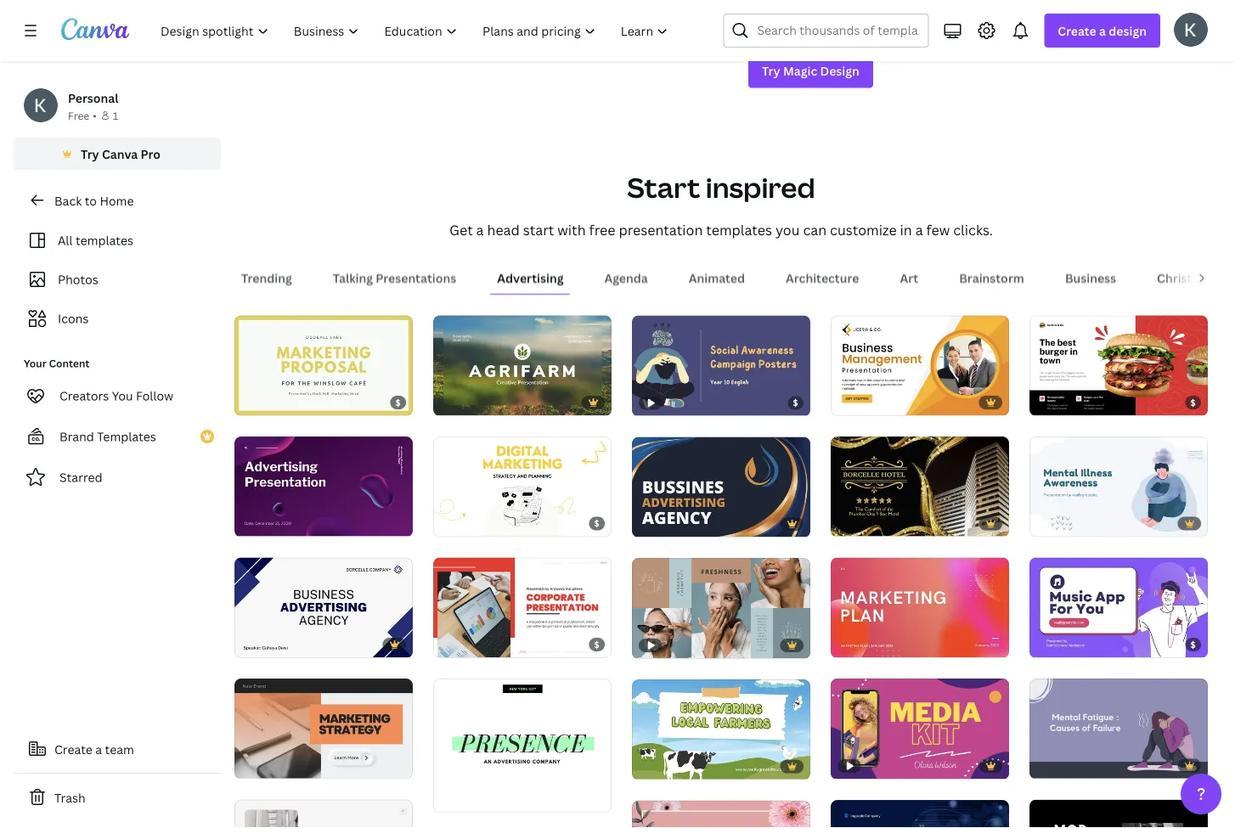 Task type: describe. For each thing, give the bounding box(es) containing it.
1 of 15 link for 1 of 11
[[831, 558, 1010, 658]]

customize
[[830, 220, 897, 239]]

white and orange modern business management presentation image
[[831, 315, 1010, 416]]

blue and white modern business advertising presentation image
[[235, 558, 413, 658]]

trending button
[[235, 261, 299, 293]]

starred
[[59, 470, 103, 486]]

create a team
[[54, 742, 134, 758]]

of for red modern corporate presentation image
[[453, 638, 465, 650]]

start
[[523, 220, 554, 239]]

slides
[[1001, 9, 1034, 25]]

0 horizontal spatial to
[[85, 193, 97, 209]]

art button
[[894, 261, 926, 293]]

green yellow modern farming presentation 16:9 image
[[433, 315, 612, 416]]

1 of 10 for illustrative mental illness awareness presentation image
[[1042, 517, 1076, 529]]

templates
[[97, 429, 156, 445]]

of for the 'green yellow modern farming presentation 16:9' image
[[453, 396, 465, 407]]

with
[[558, 220, 586, 239]]

animated button
[[682, 261, 752, 293]]

tell
[[860, 9, 879, 25]]

in inside to your presentations, in any language, to help tell your story and make slides more engaging.
[[1107, 0, 1118, 7]]

0 horizontal spatial templates
[[76, 232, 133, 249]]

1 for purple psychology topic illustrative presentation 'image'
[[1042, 760, 1047, 771]]

pro
[[141, 146, 161, 162]]

magic
[[784, 63, 818, 79]]

your
[[24, 357, 47, 371]]

few
[[927, 220, 950, 239]]

gold black modern elegant hotel presentation image
[[831, 437, 1010, 537]]

create a design
[[1059, 23, 1147, 39]]

animated
[[689, 269, 746, 285]]

1 for red modern corporate presentation image
[[445, 638, 450, 650]]

agenda
[[605, 269, 648, 285]]

advertising
[[497, 269, 564, 285]]

1 for yellow and white photo marketing proposal presentation
[[246, 396, 251, 407]]

1 of 15 for 1 of 10
[[1042, 638, 1075, 650]]

brand templates
[[59, 429, 156, 445]]

0 horizontal spatial your
[[882, 9, 908, 25]]

follow
[[136, 388, 173, 404]]

start inspired
[[628, 169, 816, 205]]

1 for purple pink gradient illustrated music app presentation 16:9 image
[[1042, 638, 1047, 650]]

design
[[1109, 23, 1147, 39]]

1 for illustrative mental illness awareness presentation image
[[1042, 517, 1047, 529]]

black orange creative marketing strategy presentation image
[[235, 679, 413, 779]]

brainstorm
[[960, 269, 1025, 285]]

create a design button
[[1045, 14, 1161, 48]]

head
[[487, 220, 520, 239]]

creators you follow
[[59, 388, 173, 404]]

photos
[[58, 272, 98, 288]]

back to home
[[54, 193, 134, 209]]

get
[[450, 220, 473, 239]]

of for yellow and white photo marketing proposal presentation
[[254, 396, 267, 407]]

1 horizontal spatial 1 of 11 link
[[632, 680, 811, 780]]

of for red modern burger food presentation image
[[1050, 396, 1062, 407]]

brainstorm button
[[953, 261, 1032, 293]]

christmas
[[1158, 269, 1217, 285]]

1 of 15 link for 1 of 15
[[235, 558, 413, 658]]

a left few
[[916, 220, 924, 239]]

trash
[[54, 790, 86, 806]]

you
[[112, 388, 133, 404]]

presentation
[[619, 220, 703, 239]]

16
[[269, 760, 280, 771]]

free
[[68, 108, 89, 122]]

back
[[54, 193, 82, 209]]

black & white modern fashion brand portfolio presentation image
[[1030, 800, 1209, 829]]

icons link
[[24, 303, 211, 335]]

red and orange geometric marketing plan presentation image
[[831, 558, 1010, 658]]

blue and gold modern business advertising agency presentation image
[[632, 437, 811, 537]]

creators you follow link
[[14, 379, 221, 413]]

a for head
[[477, 220, 484, 239]]

make
[[968, 9, 998, 25]]

art
[[900, 269, 919, 285]]

try canva pro
[[81, 146, 161, 162]]

start
[[628, 169, 701, 205]]

help
[[832, 9, 857, 25]]

1 for blue and white modern business advertising presentation image at the bottom
[[246, 638, 251, 650]]

talking
[[333, 269, 373, 285]]

of for blue and white modern business advertising presentation image at the bottom
[[254, 638, 267, 650]]

try magic design link
[[749, 54, 874, 88]]

1 of 16 link
[[235, 679, 413, 779]]

back to home link
[[14, 184, 221, 218]]

yellow and white photo marketing proposal presentation image
[[235, 315, 413, 416]]

blue modern company profile website application developer presentation image
[[831, 801, 1010, 829]]

any
[[1121, 0, 1141, 7]]

christmas button
[[1151, 261, 1223, 293]]

1 horizontal spatial templates
[[707, 220, 773, 239]]

yellow & black abstract digital marketing presentation image
[[433, 437, 612, 537]]

of for black orange creative marketing strategy presentation image
[[254, 760, 267, 771]]

your content
[[24, 357, 90, 371]]

trash link
[[14, 781, 221, 815]]

1 for red and orange geometric marketing plan presentation image at the right
[[843, 638, 848, 650]]

try for try canva pro
[[81, 146, 99, 162]]

all templates
[[58, 232, 133, 249]]

1 of 11 link for 1 of 10
[[831, 437, 1010, 537]]

story
[[911, 9, 941, 25]]

1 for red modern burger food presentation image
[[1042, 396, 1047, 407]]

brand
[[59, 429, 94, 445]]

1 for black orange creative marketing strategy presentation image
[[246, 760, 251, 771]]

free
[[589, 220, 616, 239]]

red modern corporate presentation image
[[433, 558, 612, 658]]

create for create a team
[[54, 742, 93, 758]]

11 for 10
[[866, 517, 876, 529]]



Task type: vqa. For each thing, say whether or not it's contained in the screenshot.
#3cc0ff icon
no



Task type: locate. For each thing, give the bounding box(es) containing it.
in left any
[[1107, 0, 1118, 7]]

a left design
[[1100, 23, 1107, 39]]

a for design
[[1100, 23, 1107, 39]]

try
[[762, 63, 781, 79], [81, 146, 99, 162]]

photos link
[[24, 263, 211, 296]]

Search search field
[[758, 14, 918, 47]]

content
[[49, 357, 90, 371]]

2 horizontal spatial 1 of 11
[[843, 517, 876, 529]]

•
[[93, 108, 97, 122]]

try inside 'link'
[[762, 63, 781, 79]]

inspired
[[706, 169, 816, 205]]

$ for purple pink gradient illustrated music app presentation 16:9 image
[[1191, 639, 1197, 651]]

try canva pro button
[[14, 138, 221, 170]]

0 vertical spatial try
[[762, 63, 781, 79]]

1 for purple and white modern advertising presentation image
[[246, 517, 251, 529]]

all templates link
[[24, 224, 211, 257]]

purple pink gradient illustrated music app presentation 16:9 image
[[1030, 558, 1209, 658]]

1 for the 'green yellow modern farming presentation 16:9' image
[[445, 396, 450, 407]]

canva
[[102, 146, 138, 162]]

create
[[1059, 23, 1097, 39], [54, 742, 93, 758]]

1 horizontal spatial 1 of 11
[[644, 760, 677, 772]]

business
[[1066, 269, 1117, 285]]

green playful illustrative empowering local farmers presentation image
[[632, 680, 811, 780]]

$ for yellow and white photo marketing proposal presentation
[[396, 397, 401, 408]]

1 of 15
[[445, 396, 479, 407], [246, 517, 280, 529], [246, 638, 280, 650], [843, 638, 876, 650], [1042, 638, 1075, 650]]

1 of 11 for 10
[[445, 517, 478, 529]]

1 vertical spatial create
[[54, 742, 93, 758]]

1 horizontal spatial to
[[817, 9, 829, 25]]

to your presentations, in any language, to help tell your story and make slides more engaging.
[[817, 0, 1198, 25]]

1 of 15 link for 1 of 10
[[1030, 558, 1209, 658]]

1 of 11 link for 1 of 15
[[433, 437, 612, 537]]

clicks.
[[954, 220, 994, 239]]

1 of 10 for blue and gold modern business advertising agency presentation image
[[644, 518, 678, 529]]

of for illustrative mental illness awareness presentation image
[[1050, 517, 1062, 529]]

trending
[[241, 269, 292, 285]]

try left magic
[[762, 63, 781, 79]]

1 of 10 for yellow and white photo marketing proposal presentation
[[246, 396, 280, 407]]

create inside button
[[54, 742, 93, 758]]

1 horizontal spatial your
[[993, 0, 1019, 7]]

all
[[58, 232, 73, 249]]

of for yellow & black abstract digital marketing presentation image
[[453, 517, 465, 529]]

2 horizontal spatial 1 of 11 link
[[831, 437, 1010, 537]]

1 vertical spatial in
[[901, 220, 913, 239]]

try inside button
[[81, 146, 99, 162]]

0 horizontal spatial 1 of 11 link
[[433, 437, 612, 537]]

0 vertical spatial to
[[977, 0, 990, 7]]

home
[[100, 193, 134, 209]]

create left team
[[54, 742, 93, 758]]

presentations
[[376, 269, 457, 285]]

advertising button
[[491, 261, 571, 293]]

10
[[269, 396, 280, 407], [866, 396, 877, 407], [1065, 396, 1076, 407], [1065, 517, 1076, 529], [667, 518, 678, 529], [468, 638, 479, 650], [1065, 760, 1076, 771]]

1 of 10 for red modern burger food presentation image
[[1042, 396, 1076, 407]]

None search field
[[724, 14, 929, 48]]

talking presentations
[[333, 269, 457, 285]]

1 horizontal spatial create
[[1059, 23, 1097, 39]]

a
[[1100, 23, 1107, 39], [477, 220, 484, 239], [916, 220, 924, 239], [95, 742, 102, 758]]

kendall parks image
[[1175, 13, 1209, 47]]

to left help
[[817, 9, 829, 25]]

10 for yellow and white photo marketing proposal presentation
[[269, 396, 280, 407]]

of for blue and gold modern business advertising agency presentation image
[[652, 518, 664, 529]]

1 of 10 for red modern corporate presentation image
[[445, 638, 479, 650]]

architecture button
[[780, 261, 866, 293]]

1 horizontal spatial try
[[762, 63, 781, 79]]

10 for white and orange modern business management presentation image
[[866, 396, 877, 407]]

1 vertical spatial to
[[817, 9, 829, 25]]

and
[[944, 9, 965, 25]]

personal
[[68, 90, 119, 106]]

your right tell
[[882, 9, 908, 25]]

11 for 15
[[468, 517, 478, 529]]

business button
[[1059, 261, 1124, 293]]

in
[[1107, 0, 1118, 7], [901, 220, 913, 239]]

templates down start inspired
[[707, 220, 773, 239]]

1 horizontal spatial 11
[[667, 760, 677, 772]]

$
[[396, 397, 401, 408], [1191, 397, 1197, 408], [794, 397, 799, 409], [595, 518, 600, 529], [595, 639, 600, 651], [1191, 639, 1197, 651]]

pink blooming bridal bouquets sales presentation image
[[632, 801, 811, 829]]

of for red and orange geometric marketing plan presentation image at the right
[[851, 638, 863, 650]]

1 of 16
[[246, 760, 280, 771]]

of for purple psychology topic illustrative presentation 'image'
[[1050, 760, 1062, 771]]

presentations,
[[1022, 0, 1104, 7]]

create inside dropdown button
[[1059, 23, 1097, 39]]

try left canva
[[81, 146, 99, 162]]

create down the presentations,
[[1059, 23, 1097, 39]]

free •
[[68, 108, 97, 122]]

templates
[[707, 220, 773, 239], [76, 232, 133, 249]]

0 horizontal spatial in
[[901, 220, 913, 239]]

0 vertical spatial in
[[1107, 0, 1118, 7]]

a left team
[[95, 742, 102, 758]]

illustrative mental illness awareness presentation image
[[1030, 437, 1209, 537]]

$ for red modern corporate presentation image
[[595, 639, 600, 651]]

1 for gold black modern elegant hotel presentation image
[[843, 517, 848, 529]]

creators
[[59, 388, 109, 404]]

to
[[977, 0, 990, 7], [817, 9, 829, 25], [85, 193, 97, 209]]

1 of 11
[[445, 517, 478, 529], [843, 517, 876, 529], [644, 760, 677, 772]]

1 for blue and gold modern business advertising agency presentation image
[[644, 518, 649, 529]]

$ for yellow & black abstract digital marketing presentation image
[[595, 518, 600, 529]]

orange and white clean digital advertising new employee at work presentation image
[[235, 800, 413, 829]]

create for create a design
[[1059, 23, 1097, 39]]

your
[[993, 0, 1019, 7], [882, 9, 908, 25]]

more
[[1037, 9, 1067, 25]]

your up slides
[[993, 0, 1019, 7]]

of for purple and white modern advertising presentation image
[[254, 517, 267, 529]]

agenda button
[[598, 261, 655, 293]]

10 for red modern corporate presentation image
[[468, 638, 479, 650]]

1 horizontal spatial in
[[1107, 0, 1118, 7]]

red modern burger food presentation image
[[1030, 315, 1209, 416]]

of for white and orange modern business management presentation image
[[851, 396, 863, 407]]

create a team button
[[14, 733, 221, 767]]

black and green advertising presentation image
[[433, 679, 612, 813]]

2 horizontal spatial 11
[[866, 517, 876, 529]]

of for green playful illustrative empowering local farmers presentation image
[[652, 760, 664, 772]]

team
[[105, 742, 134, 758]]

1 vertical spatial your
[[882, 9, 908, 25]]

0 vertical spatial your
[[993, 0, 1019, 7]]

0 horizontal spatial try
[[81, 146, 99, 162]]

1 vertical spatial try
[[81, 146, 99, 162]]

purple and white modern advertising presentation image
[[235, 437, 413, 537]]

1 for green playful illustrative empowering local farmers presentation image
[[644, 760, 649, 772]]

10 for illustrative mental illness awareness presentation image
[[1065, 517, 1076, 529]]

brand templates link
[[14, 420, 221, 454]]

15 for 1 of 11
[[866, 638, 876, 650]]

1 of 10 for purple psychology topic illustrative presentation 'image'
[[1042, 760, 1076, 771]]

11
[[468, 517, 478, 529], [866, 517, 876, 529], [667, 760, 677, 772]]

1 for white and orange modern business management presentation image
[[843, 396, 848, 407]]

try for try magic design
[[762, 63, 781, 79]]

talking presentations button
[[326, 261, 463, 293]]

get a head start with free presentation templates you can customize in a few clicks.
[[450, 220, 994, 239]]

1 of 15 for 1 of 15
[[246, 638, 280, 650]]

2 vertical spatial to
[[85, 193, 97, 209]]

a inside dropdown button
[[1100, 23, 1107, 39]]

can
[[804, 220, 827, 239]]

1 of 10 for white and orange modern business management presentation image
[[843, 396, 877, 407]]

of for purple pink gradient illustrated music app presentation 16:9 image
[[1050, 638, 1062, 650]]

to right back
[[85, 193, 97, 209]]

0 horizontal spatial 1 of 11
[[445, 517, 478, 529]]

10 for blue and gold modern business advertising agency presentation image
[[667, 518, 678, 529]]

starred link
[[14, 461, 221, 495]]

0 horizontal spatial 11
[[468, 517, 478, 529]]

a inside button
[[95, 742, 102, 758]]

architecture
[[786, 269, 860, 285]]

15 for 1 of 10
[[1065, 638, 1075, 650]]

1
[[113, 108, 118, 122], [246, 396, 251, 407], [445, 396, 450, 407], [843, 396, 848, 407], [1042, 396, 1047, 407], [246, 517, 251, 529], [445, 517, 450, 529], [843, 517, 848, 529], [1042, 517, 1047, 529], [644, 518, 649, 529], [246, 638, 251, 650], [445, 638, 450, 650], [843, 638, 848, 650], [1042, 638, 1047, 650], [246, 760, 251, 771], [1042, 760, 1047, 771], [644, 760, 649, 772]]

$ for red modern burger food presentation image
[[1191, 397, 1197, 408]]

1 for yellow & black abstract digital marketing presentation image
[[445, 517, 450, 529]]

2 horizontal spatial to
[[977, 0, 990, 7]]

engaging.
[[1070, 9, 1124, 25]]

1 of 10 link
[[235, 315, 413, 416], [831, 315, 1010, 416], [1030, 315, 1209, 416], [1030, 437, 1209, 537], [632, 437, 811, 537], [433, 558, 612, 658], [1030, 679, 1209, 779]]

0 vertical spatial create
[[1059, 23, 1097, 39]]

icons
[[58, 311, 89, 327]]

in left few
[[901, 220, 913, 239]]

1 of 15 for 1 of 11
[[843, 638, 876, 650]]

to up make
[[977, 0, 990, 7]]

15 for 1 of 15
[[269, 638, 280, 650]]

10 for red modern burger food presentation image
[[1065, 396, 1076, 407]]

templates right all at the top left
[[76, 232, 133, 249]]

design
[[821, 63, 860, 79]]

a right get at the left of the page
[[477, 220, 484, 239]]

10 for purple psychology topic illustrative presentation 'image'
[[1065, 760, 1076, 771]]

top level navigation element
[[150, 14, 683, 48]]

purple psychology topic illustrative presentation image
[[1030, 679, 1209, 779]]

you
[[776, 220, 800, 239]]

1 of 11 for 15
[[843, 517, 876, 529]]

language,
[[1144, 0, 1198, 7]]

1 of 15 link
[[433, 315, 612, 416], [235, 437, 413, 537], [235, 558, 413, 658], [831, 558, 1010, 658], [1030, 558, 1209, 658]]

a for team
[[95, 742, 102, 758]]

of for gold black modern elegant hotel presentation image
[[851, 517, 863, 529]]

try magic design
[[762, 63, 860, 79]]

0 horizontal spatial create
[[54, 742, 93, 758]]



